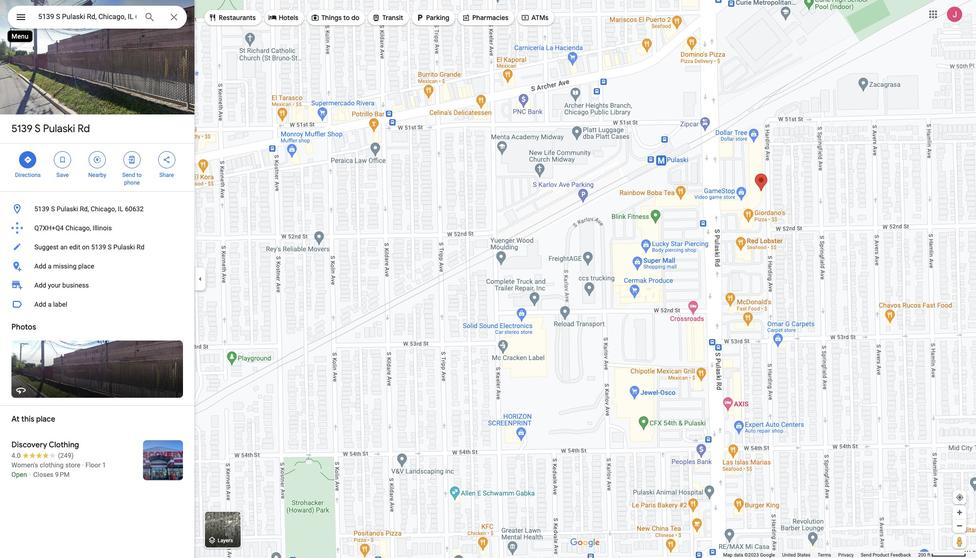 Task type: describe. For each thing, give the bounding box(es) containing it.
 atms
[[521, 12, 549, 23]]

feedback
[[891, 552, 912, 558]]

united
[[783, 552, 797, 558]]

ft
[[928, 552, 931, 558]]

google
[[761, 552, 776, 558]]

add a missing place button
[[0, 257, 195, 276]]

0 horizontal spatial rd
[[78, 122, 90, 135]]

closes
[[33, 471, 53, 478]]

clothing
[[40, 461, 64, 469]]

©2023
[[745, 552, 760, 558]]

phone
[[124, 179, 140, 186]]

suggest an edit on 5139 s pulaski rd
[[34, 243, 145, 251]]

to inside  things to do
[[344, 13, 350, 22]]

1 vertical spatial place
[[36, 415, 55, 424]]

5139 for 5139 s pulaski rd, chicago, il 60632
[[34, 205, 49, 213]]

privacy button
[[839, 552, 854, 558]]

pulaski for rd
[[43, 122, 75, 135]]


[[311, 12, 320, 23]]

·
[[82, 461, 84, 469]]

 button
[[8, 6, 34, 31]]

things
[[322, 13, 342, 22]]

product
[[873, 552, 890, 558]]

directions
[[15, 172, 41, 178]]

send product feedback
[[862, 552, 912, 558]]

zoom out image
[[957, 522, 964, 529]]

9 pm
[[55, 471, 70, 478]]

your
[[48, 281, 61, 289]]

add for add a missing place
[[34, 262, 46, 270]]

s for 5139 s pulaski rd, chicago, il 60632
[[51, 205, 55, 213]]

5139 s pulaski rd, chicago, il 60632 button
[[0, 199, 195, 218]]

at this place
[[11, 415, 55, 424]]

4.0
[[11, 452, 21, 459]]

5139 S Pulaski Rd, Chicago, IL 60632 field
[[8, 6, 187, 29]]

states
[[798, 552, 811, 558]]

chicago, inside "5139 s pulaski rd, chicago, il 60632" "button"
[[91, 205, 116, 213]]

add a missing place
[[34, 262, 94, 270]]

store
[[65, 461, 80, 469]]

share
[[159, 172, 174, 178]]

suggest an edit on 5139 s pulaski rd button
[[0, 238, 195, 257]]


[[15, 10, 27, 24]]

hotels
[[279, 13, 299, 22]]

rd inside button
[[137, 243, 145, 251]]

200 ft
[[919, 552, 931, 558]]

200
[[919, 552, 927, 558]]

1
[[102, 461, 106, 469]]

map data ©2023 google
[[724, 552, 776, 558]]


[[208, 12, 217, 23]]

atms
[[532, 13, 549, 22]]

business
[[62, 281, 89, 289]]

illinois
[[93, 224, 112, 232]]

s inside button
[[108, 243, 112, 251]]

missing
[[53, 262, 77, 270]]

terms button
[[818, 552, 832, 558]]

at
[[11, 415, 19, 424]]


[[58, 155, 67, 165]]

add your business
[[34, 281, 89, 289]]

a for label
[[48, 301, 52, 308]]

send product feedback button
[[862, 552, 912, 558]]

footer inside google maps element
[[724, 552, 919, 558]]

nearby
[[88, 172, 106, 178]]

pulaski for rd,
[[57, 205, 78, 213]]

to inside send to phone
[[137, 172, 142, 178]]

women's
[[11, 461, 38, 469]]

 things to do
[[311, 12, 360, 23]]

clothing
[[49, 440, 79, 450]]

 restaurants
[[208, 12, 256, 23]]

google maps element
[[0, 0, 977, 558]]

add for add a label
[[34, 301, 46, 308]]

 hotels
[[268, 12, 299, 23]]


[[372, 12, 381, 23]]

floor
[[85, 461, 101, 469]]

add a label button
[[0, 295, 195, 314]]

photos
[[11, 322, 36, 332]]



Task type: vqa. For each thing, say whether or not it's contained in the screenshot.


Task type: locate. For each thing, give the bounding box(es) containing it.
add inside button
[[34, 301, 46, 308]]

s up directions
[[35, 122, 41, 135]]

q7xh+q4
[[34, 224, 64, 232]]

s down illinois
[[108, 243, 112, 251]]

add for add your business
[[34, 281, 46, 289]]

on
[[82, 243, 90, 251]]

0 vertical spatial add
[[34, 262, 46, 270]]

s up q7xh+q4
[[51, 205, 55, 213]]

2 vertical spatial 5139
[[91, 243, 106, 251]]

pulaski
[[43, 122, 75, 135], [57, 205, 78, 213], [113, 243, 135, 251]]

 pharmacies
[[462, 12, 509, 23]]

5139 up 
[[11, 122, 33, 135]]

layers
[[218, 538, 233, 544]]

il
[[118, 205, 123, 213]]

a inside button
[[48, 301, 52, 308]]

q7xh+q4 chicago, illinois button
[[0, 218, 195, 238]]

5139 s pulaski rd
[[11, 122, 90, 135]]

1 horizontal spatial to
[[344, 13, 350, 22]]

this
[[21, 415, 34, 424]]

add a label
[[34, 301, 67, 308]]

actions for 5139 s pulaski rd region
[[0, 144, 195, 191]]

5139 right on
[[91, 243, 106, 251]]

show street view coverage image
[[954, 534, 967, 549]]

footer containing map data ©2023 google
[[724, 552, 919, 558]]

2 horizontal spatial s
[[108, 243, 112, 251]]

1 vertical spatial add
[[34, 281, 46, 289]]

 search field
[[8, 6, 187, 31]]

1 vertical spatial s
[[51, 205, 55, 213]]

send to phone
[[122, 172, 142, 186]]

send
[[122, 172, 135, 178], [862, 552, 872, 558]]

2 add from the top
[[34, 281, 46, 289]]

label
[[53, 301, 67, 308]]


[[162, 155, 171, 165]]


[[521, 12, 530, 23]]

0 vertical spatial a
[[48, 262, 52, 270]]

pulaski left rd,
[[57, 205, 78, 213]]

to left the do
[[344, 13, 350, 22]]

2 vertical spatial s
[[108, 243, 112, 251]]

1 vertical spatial rd
[[137, 243, 145, 251]]

0 vertical spatial send
[[122, 172, 135, 178]]

1 horizontal spatial rd
[[137, 243, 145, 251]]

0 horizontal spatial send
[[122, 172, 135, 178]]

chicago, inside q7xh+q4 chicago, illinois 'button'
[[65, 224, 91, 232]]

 parking
[[416, 12, 450, 23]]

a left missing
[[48, 262, 52, 270]]

terms
[[818, 552, 832, 558]]

zoom in image
[[957, 509, 964, 516]]


[[462, 12, 471, 23]]

a
[[48, 262, 52, 270], [48, 301, 52, 308]]

none field inside the 5139 s pulaski rd, chicago, il 60632 field
[[38, 11, 136, 22]]

0 vertical spatial 5139
[[11, 122, 33, 135]]

⋅
[[29, 471, 32, 478]]

map
[[724, 552, 733, 558]]

footer
[[724, 552, 919, 558]]

5139
[[11, 122, 33, 135], [34, 205, 49, 213], [91, 243, 106, 251]]


[[416, 12, 425, 23]]

a for missing
[[48, 262, 52, 270]]

5139 up q7xh+q4
[[34, 205, 49, 213]]

s inside "button"
[[51, 205, 55, 213]]


[[93, 155, 102, 165]]

1 horizontal spatial s
[[51, 205, 55, 213]]

rd up actions for 5139 s pulaski rd region at the left top
[[78, 122, 90, 135]]

1 vertical spatial to
[[137, 172, 142, 178]]

2 horizontal spatial 5139
[[91, 243, 106, 251]]

place right this at bottom left
[[36, 415, 55, 424]]

1 vertical spatial pulaski
[[57, 205, 78, 213]]

0 horizontal spatial place
[[36, 415, 55, 424]]

show your location image
[[956, 493, 965, 502]]

1 vertical spatial send
[[862, 552, 872, 558]]

google account: james peterson  
(james.peterson1902@gmail.com) image
[[948, 6, 963, 22]]

a left label
[[48, 301, 52, 308]]

a inside button
[[48, 262, 52, 270]]

5139 for 5139 s pulaski rd
[[11, 122, 33, 135]]

1 a from the top
[[48, 262, 52, 270]]

5139 s pulaski rd main content
[[0, 0, 195, 558]]

send up phone
[[122, 172, 135, 178]]

q7xh+q4 chicago, illinois
[[34, 224, 112, 232]]

to
[[344, 13, 350, 22], [137, 172, 142, 178]]

pulaski inside "button"
[[57, 205, 78, 213]]

open
[[11, 471, 27, 478]]


[[268, 12, 277, 23]]

3 add from the top
[[34, 301, 46, 308]]

(249)
[[58, 452, 74, 459]]

1 horizontal spatial 5139
[[34, 205, 49, 213]]

2 vertical spatial pulaski
[[113, 243, 135, 251]]

add inside button
[[34, 262, 46, 270]]

0 vertical spatial s
[[35, 122, 41, 135]]

add left label
[[34, 301, 46, 308]]

women's clothing store · floor 1 open ⋅ closes 9 pm
[[11, 461, 106, 478]]

0 vertical spatial pulaski
[[43, 122, 75, 135]]

pulaski down q7xh+q4 chicago, illinois 'button'
[[113, 243, 135, 251]]

add left your
[[34, 281, 46, 289]]

parking
[[426, 13, 450, 22]]

1 horizontal spatial place
[[78, 262, 94, 270]]

send inside button
[[862, 552, 872, 558]]

send for send product feedback
[[862, 552, 872, 558]]

2 a from the top
[[48, 301, 52, 308]]

1 vertical spatial 5139
[[34, 205, 49, 213]]

pharmacies
[[473, 13, 509, 22]]

privacy
[[839, 552, 854, 558]]

1 horizontal spatial send
[[862, 552, 872, 558]]

place down on
[[78, 262, 94, 270]]

united states
[[783, 552, 811, 558]]

discovery
[[11, 440, 47, 450]]

0 vertical spatial chicago,
[[91, 205, 116, 213]]

 transit
[[372, 12, 404, 23]]


[[24, 155, 32, 165]]

2 vertical spatial add
[[34, 301, 46, 308]]

to up phone
[[137, 172, 142, 178]]

0 vertical spatial to
[[344, 13, 350, 22]]

s for 5139 s pulaski rd
[[35, 122, 41, 135]]

5139 inside button
[[91, 243, 106, 251]]

1 vertical spatial chicago,
[[65, 224, 91, 232]]

do
[[352, 13, 360, 22]]

chicago, left il
[[91, 205, 116, 213]]

1 vertical spatial a
[[48, 301, 52, 308]]

0 horizontal spatial s
[[35, 122, 41, 135]]

chicago, up edit
[[65, 224, 91, 232]]

1 add from the top
[[34, 262, 46, 270]]

discovery clothing
[[11, 440, 79, 450]]

pulaski up  on the top of page
[[43, 122, 75, 135]]

data
[[734, 552, 744, 558]]

suggest
[[34, 243, 59, 251]]

add down the suggest
[[34, 262, 46, 270]]

0 horizontal spatial to
[[137, 172, 142, 178]]

rd
[[78, 122, 90, 135], [137, 243, 145, 251]]

0 vertical spatial rd
[[78, 122, 90, 135]]

save
[[56, 172, 69, 178]]

pulaski inside button
[[113, 243, 135, 251]]

an
[[60, 243, 68, 251]]

place
[[78, 262, 94, 270], [36, 415, 55, 424]]

60632
[[125, 205, 144, 213]]

5139 s pulaski rd, chicago, il 60632
[[34, 205, 144, 213]]

collapse side panel image
[[195, 274, 206, 284]]

chicago,
[[91, 205, 116, 213], [65, 224, 91, 232]]

edit
[[69, 243, 80, 251]]

restaurants
[[219, 13, 256, 22]]

None field
[[38, 11, 136, 22]]

add your business link
[[0, 276, 195, 295]]

5139 inside "button"
[[34, 205, 49, 213]]

s
[[35, 122, 41, 135], [51, 205, 55, 213], [108, 243, 112, 251]]

transit
[[383, 13, 404, 22]]

united states button
[[783, 552, 811, 558]]

send left product
[[862, 552, 872, 558]]

200 ft button
[[919, 552, 967, 558]]


[[128, 155, 136, 165]]

4.0 stars 249 reviews image
[[11, 451, 74, 460]]

send inside send to phone
[[122, 172, 135, 178]]

send for send to phone
[[122, 172, 135, 178]]

add
[[34, 262, 46, 270], [34, 281, 46, 289], [34, 301, 46, 308]]

place inside button
[[78, 262, 94, 270]]

0 vertical spatial place
[[78, 262, 94, 270]]

rd down 60632
[[137, 243, 145, 251]]

0 horizontal spatial 5139
[[11, 122, 33, 135]]



